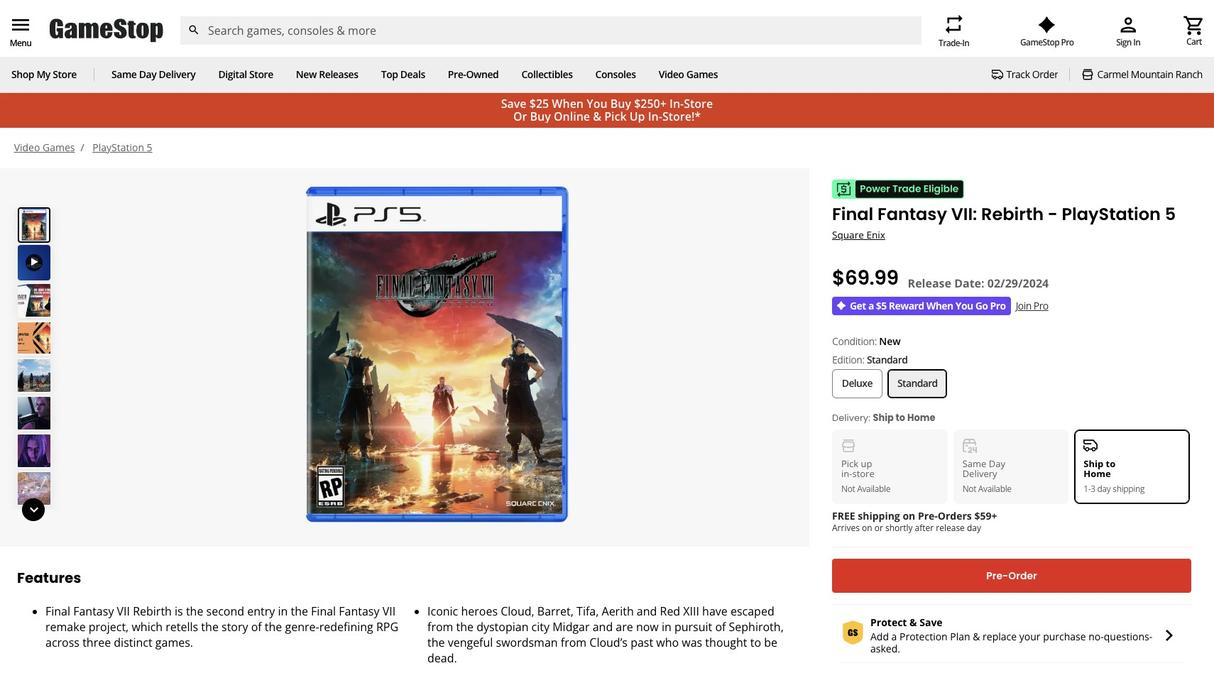 Task type: describe. For each thing, give the bounding box(es) containing it.
midgar
[[553, 619, 590, 635]]

1 horizontal spatial new
[[880, 335, 901, 348]]

of inside final fantasy vii rebirth is the second entry in the final fantasy vii remake project, which retells the story of the genre-redefining rpg across three distinct games.
[[251, 619, 262, 635]]

0 horizontal spatial in-
[[648, 109, 663, 124]]

get a $5 reward when you go pro
[[850, 299, 1006, 313]]

1 horizontal spatial games
[[687, 68, 718, 81]]

shortly
[[886, 522, 913, 534]]

pre-owned
[[448, 68, 499, 81]]

search button
[[180, 16, 208, 45]]

pro for gamestop pro
[[1062, 36, 1074, 48]]

shop my store
[[11, 68, 77, 81]]

iconic
[[428, 604, 458, 619]]

track order link
[[993, 68, 1059, 81]]

0 horizontal spatial on
[[862, 522, 873, 534]]

who
[[657, 635, 679, 651]]

to inside ship to home 1-3 day shipping
[[1106, 457, 1116, 470]]

1 horizontal spatial store
[[249, 68, 273, 81]]

pro for join pro
[[1034, 299, 1049, 313]]

games.
[[155, 635, 193, 651]]

the left genre- at bottom left
[[265, 619, 282, 635]]

vii:
[[952, 203, 978, 226]]

$5
[[876, 299, 887, 313]]

protect & save add a protection plan & replace your purchase no-questions- asked.
[[871, 616, 1153, 655]]

digital store link
[[218, 68, 273, 81]]

pre- for pre-order
[[987, 569, 1009, 583]]

day inside ship to home 1-3 day shipping
[[1098, 483, 1111, 495]]

owned
[[466, 68, 499, 81]]

delivery:
[[833, 411, 871, 425]]

person sign in
[[1117, 13, 1141, 48]]

rebirth for vii
[[133, 604, 172, 619]]

pre- for pre-owned
[[448, 68, 466, 81]]

pick inside save $25 when you buy $250+ in-store or buy online & pick up in-store!*
[[605, 109, 627, 124]]

1 vertical spatial when
[[927, 299, 954, 313]]

02/29/2024
[[988, 275, 1049, 291]]

releases
[[319, 68, 358, 81]]

past
[[631, 635, 654, 651]]

release
[[908, 275, 952, 291]]

orders
[[938, 509, 972, 523]]

delivery for same day delivery
[[159, 68, 196, 81]]

purchase
[[1044, 630, 1087, 643]]

a inside protect & save add a protection plan & replace your purchase no-questions- asked.
[[892, 630, 897, 643]]

join
[[1016, 299, 1032, 313]]

square
[[833, 228, 864, 241]]

tifa,
[[577, 604, 599, 619]]

asked.
[[871, 642, 901, 655]]

have
[[703, 604, 728, 619]]

sign
[[1117, 36, 1132, 48]]

pre-owned link
[[448, 68, 499, 81]]

day for same day delivery not available
[[989, 457, 1006, 470]]

digital store
[[218, 68, 273, 81]]

free shipping on pre-orders $59+ arrives on or shortly after release day
[[833, 509, 998, 534]]

in for repeat
[[963, 37, 970, 49]]

protection
[[900, 630, 948, 643]]

0 horizontal spatial games
[[43, 141, 75, 154]]

0 horizontal spatial ship
[[873, 411, 894, 425]]

video games for topmost video games link
[[659, 68, 718, 81]]

pre-order
[[987, 569, 1038, 583]]

0 horizontal spatial store
[[53, 68, 77, 81]]

heroes
[[461, 604, 498, 619]]

in for person
[[1134, 36, 1141, 48]]

0 vertical spatial video games link
[[659, 68, 718, 81]]

0 horizontal spatial a
[[869, 299, 874, 313]]

pick up in-store not available
[[842, 457, 891, 495]]

0 horizontal spatial and
[[593, 619, 613, 635]]

final for vii:
[[833, 203, 874, 226]]

go
[[976, 299, 988, 313]]

add
[[871, 630, 889, 643]]

replace
[[983, 630, 1017, 643]]

are
[[616, 619, 633, 635]]

cloud's
[[590, 635, 628, 651]]

my
[[36, 68, 50, 81]]

1 horizontal spatial buy
[[611, 96, 631, 112]]

free
[[833, 509, 856, 523]]

collectibles link
[[522, 68, 573, 81]]

remake
[[45, 619, 86, 635]]

new releases link
[[296, 68, 358, 81]]

$250+
[[634, 96, 667, 112]]

the left story
[[201, 619, 219, 635]]

delivery for same day delivery not available
[[963, 467, 998, 480]]

thought
[[706, 635, 748, 651]]

dystopian
[[477, 619, 529, 635]]

questions-
[[1104, 630, 1153, 643]]

cart
[[1187, 35, 1203, 47]]

distinct
[[114, 635, 153, 651]]

0 vertical spatial playstation
[[93, 141, 144, 154]]

now
[[636, 619, 659, 635]]

track
[[1007, 68, 1030, 81]]

video games for bottom video games link
[[14, 141, 75, 154]]

top deals
[[381, 68, 425, 81]]

was
[[682, 635, 703, 651]]

features
[[17, 568, 81, 588]]

not inside same day delivery not available
[[963, 483, 977, 495]]

consoles link
[[596, 68, 636, 81]]

shopping_cart cart
[[1183, 14, 1206, 47]]

in inside final fantasy vii rebirth is the second entry in the final fantasy vii remake project, which retells the story of the genre-redefining rpg across three distinct games.
[[278, 604, 288, 619]]

in inside iconic heroes cloud, barret, tifa, aerith and red xiii have escaped from the dystopian city midgar and are now in pursuit of sephiroth, the vengeful swordsman from cloud's past who was thought to be dead.
[[662, 619, 672, 635]]

track order
[[1007, 68, 1059, 81]]

final fantasy vii rebirth is the second entry in the final fantasy vii remake project, which retells the story of the genre-redefining rpg across three distinct games.
[[45, 604, 399, 651]]

swordsman
[[496, 635, 558, 651]]

1-
[[1084, 483, 1091, 495]]

city
[[532, 619, 550, 635]]

0 vertical spatial 5
[[147, 141, 152, 154]]

video for bottom video games link
[[14, 141, 40, 154]]

date:
[[955, 275, 985, 291]]

available inside the pick up in-store not available
[[858, 483, 891, 495]]

shopping_cart
[[1183, 14, 1206, 37]]

delivery: ship to home
[[833, 411, 936, 425]]

order for pre-order
[[1009, 569, 1038, 583]]

5 inside the final fantasy vii: rebirth - playstation 5 square enix
[[1165, 203, 1176, 226]]

same day delivery
[[111, 68, 196, 81]]

0 horizontal spatial new
[[296, 68, 317, 81]]

order for track order
[[1033, 68, 1059, 81]]

save inside protect & save add a protection plan & replace your purchase no-questions- asked.
[[920, 616, 943, 629]]

ship inside ship to home 1-3 day shipping
[[1084, 457, 1104, 470]]

1 horizontal spatial fantasy
[[339, 604, 380, 619]]

carmel mountain ranch link
[[1082, 68, 1203, 81]]

gamestop image
[[50, 17, 163, 44]]

condition
[[833, 335, 875, 348]]

story
[[222, 619, 248, 635]]

ship to home 1-3 day shipping
[[1084, 457, 1145, 495]]



Task type: locate. For each thing, give the bounding box(es) containing it.
up
[[630, 109, 645, 124]]

day inside free shipping on pre-orders $59+ arrives on or shortly after release day
[[967, 522, 982, 534]]

dead.
[[428, 651, 457, 666]]

in right the now
[[662, 619, 672, 635]]

0 vertical spatial &
[[593, 109, 602, 124]]

you left go
[[956, 299, 974, 313]]

digital
[[218, 68, 247, 81]]

1 vertical spatial video games
[[14, 141, 75, 154]]

buy right or at the top of the page
[[530, 109, 551, 124]]

0 horizontal spatial day
[[967, 522, 982, 534]]

2 not from the left
[[963, 483, 977, 495]]

0 vertical spatial video
[[659, 68, 684, 81]]

not inside the pick up in-store not available
[[842, 483, 856, 495]]

menu
[[9, 14, 32, 36]]

0 horizontal spatial pro
[[991, 299, 1006, 313]]

store!*
[[663, 109, 701, 124]]

delivery down search button
[[159, 68, 196, 81]]

video for topmost video games link
[[659, 68, 684, 81]]

available inside same day delivery not available
[[979, 483, 1012, 495]]

1 horizontal spatial when
[[927, 299, 954, 313]]

entry
[[247, 604, 275, 619]]

from down the tifa,
[[561, 635, 587, 651]]

repeat trade-in
[[939, 13, 970, 49]]

top
[[381, 68, 398, 81]]

release
[[936, 522, 965, 534]]

vengeful
[[448, 635, 493, 651]]

up
[[861, 457, 873, 470]]

no-
[[1089, 630, 1104, 643]]

search search field
[[180, 16, 922, 45]]

1 horizontal spatial of
[[716, 619, 726, 635]]

redefining
[[319, 619, 373, 635]]

final up square
[[833, 203, 874, 226]]

protect
[[871, 616, 907, 629]]

and left are
[[593, 619, 613, 635]]

1 horizontal spatial day
[[1098, 483, 1111, 495]]

& right the plan
[[973, 630, 981, 643]]

final up across on the bottom left
[[45, 604, 70, 619]]

in inside repeat trade-in
[[963, 37, 970, 49]]

1 horizontal spatial rebirth
[[982, 203, 1044, 226]]

arrives
[[833, 522, 860, 534]]

person
[[1118, 13, 1140, 36]]

pick inside the pick up in-store not available
[[842, 457, 859, 470]]

final fantasy vii: rebirth - playstation 5 square enix
[[833, 203, 1176, 241]]

in right "sign"
[[1134, 36, 1141, 48]]

0 vertical spatial delivery
[[159, 68, 196, 81]]

fantasy up three
[[73, 604, 114, 619]]

1 vertical spatial shipping
[[858, 509, 901, 523]]

rebirth inside the final fantasy vii: rebirth - playstation 5 square enix
[[982, 203, 1044, 226]]

1 vertical spatial playstation
[[1062, 203, 1161, 226]]

1 horizontal spatial video games
[[659, 68, 718, 81]]

order right track
[[1033, 68, 1059, 81]]

release date: 02/29/2024
[[908, 275, 1049, 291]]

same day delivery link
[[111, 68, 196, 81]]

1 vii from the left
[[117, 604, 130, 619]]

1 horizontal spatial to
[[896, 411, 906, 425]]

2 horizontal spatial &
[[973, 630, 981, 643]]

order inside button
[[1009, 569, 1038, 583]]

final inside the final fantasy vii: rebirth - playstation 5 square enix
[[833, 203, 874, 226]]

new left releases
[[296, 68, 317, 81]]

when right $25
[[552, 96, 584, 112]]

2 horizontal spatial fantasy
[[878, 203, 948, 226]]

the left dystopian
[[456, 619, 474, 635]]

not up orders
[[963, 483, 977, 495]]

1 horizontal spatial in
[[662, 619, 672, 635]]

0 horizontal spatial vii
[[117, 604, 130, 619]]

2 of from the left
[[716, 619, 726, 635]]

available
[[858, 483, 891, 495], [979, 483, 1012, 495]]

in- right up
[[648, 109, 663, 124]]

1 available from the left
[[858, 483, 891, 495]]

playstation 5
[[93, 141, 152, 154]]

save
[[501, 96, 527, 112], [920, 616, 943, 629]]

final right entry
[[311, 604, 336, 619]]

fantasy
[[878, 203, 948, 226], [73, 604, 114, 619], [339, 604, 380, 619]]

0 horizontal spatial from
[[428, 619, 453, 635]]

0 vertical spatial same
[[111, 68, 137, 81]]

new releases
[[296, 68, 358, 81]]

fantasy for vii
[[73, 604, 114, 619]]

sephiroth,
[[729, 619, 784, 635]]

save inside save $25 when you buy $250+ in-store or buy online & pick up in-store!*
[[501, 96, 527, 112]]

1 vertical spatial a
[[892, 630, 897, 643]]

0 horizontal spatial playstation
[[93, 141, 144, 154]]

order up protect & save add a protection plan & replace your purchase no-questions- asked.
[[1009, 569, 1038, 583]]

on right or
[[903, 509, 916, 523]]

cloud,
[[501, 604, 535, 619]]

rpg
[[376, 619, 399, 635]]

0 vertical spatial pre-
[[448, 68, 466, 81]]

gamestop pro icon image
[[1039, 16, 1056, 33]]

and
[[637, 604, 657, 619], [593, 619, 613, 635]]

0 vertical spatial new
[[296, 68, 317, 81]]

1 horizontal spatial and
[[637, 604, 657, 619]]

rebirth inside final fantasy vii rebirth is the second entry in the final fantasy vii remake project, which retells the story of the genre-redefining rpg across three distinct games.
[[133, 604, 172, 619]]

second
[[206, 604, 244, 619]]

aerith
[[602, 604, 634, 619]]

1 horizontal spatial a
[[892, 630, 897, 643]]

5
[[147, 141, 152, 154], [1165, 203, 1176, 226]]

you inside save $25 when you buy $250+ in-store or buy online & pick up in-store!*
[[587, 96, 608, 112]]

save up protection
[[920, 616, 943, 629]]

in-
[[670, 96, 684, 112], [648, 109, 663, 124]]

delivery up $59+ on the bottom of page
[[963, 467, 998, 480]]

home down the standard
[[908, 411, 936, 425]]

same for same day delivery
[[111, 68, 137, 81]]

pre- inside free shipping on pre-orders $59+ arrives on or shortly after release day
[[918, 509, 938, 523]]

day for same day delivery
[[139, 68, 157, 81]]

games up store!*
[[687, 68, 718, 81]]

2 horizontal spatial pre-
[[987, 569, 1009, 583]]

1 horizontal spatial on
[[903, 509, 916, 523]]

pre- right shortly
[[918, 509, 938, 523]]

of inside iconic heroes cloud, barret, tifa, aerith and red xiii have escaped from the dystopian city midgar and are now in pursuit of sephiroth, the vengeful swordsman from cloud's past who was thought to be dead.
[[716, 619, 726, 635]]

fantasy for vii:
[[878, 203, 948, 226]]

0 vertical spatial a
[[869, 299, 874, 313]]

1 horizontal spatial delivery
[[963, 467, 998, 480]]

0 vertical spatial shipping
[[1113, 483, 1145, 495]]

1 vertical spatial 5
[[1165, 203, 1176, 226]]

day up $59+ on the bottom of page
[[989, 457, 1006, 470]]

pre-
[[448, 68, 466, 81], [918, 509, 938, 523], [987, 569, 1009, 583]]

0 horizontal spatial &
[[593, 109, 602, 124]]

red
[[660, 604, 681, 619]]

1 vertical spatial new
[[880, 335, 901, 348]]

in down repeat at the top of page
[[963, 37, 970, 49]]

0 horizontal spatial when
[[552, 96, 584, 112]]

pro right gamestop
[[1062, 36, 1074, 48]]

1 horizontal spatial save
[[920, 616, 943, 629]]

shipping inside ship to home 1-3 day shipping
[[1113, 483, 1145, 495]]

in right entry
[[278, 604, 288, 619]]

pre- right deals
[[448, 68, 466, 81]]

in- right $250+
[[670, 96, 684, 112]]

day right 3
[[1098, 483, 1111, 495]]

the right is
[[186, 604, 203, 619]]

day inside same day delivery not available
[[989, 457, 1006, 470]]

-
[[1048, 203, 1058, 226]]

deals
[[400, 68, 425, 81]]

of right story
[[251, 619, 262, 635]]

0 vertical spatial ship
[[873, 411, 894, 425]]

store right my
[[53, 68, 77, 81]]

shop
[[11, 68, 34, 81]]

gamestop pro
[[1021, 36, 1074, 48]]

condition new
[[833, 335, 901, 348]]

day down gamestop image
[[139, 68, 157, 81]]

2 vertical spatial to
[[751, 635, 762, 651]]

1 horizontal spatial same
[[963, 457, 987, 470]]

0 horizontal spatial home
[[908, 411, 936, 425]]

0 horizontal spatial to
[[751, 635, 762, 651]]

1 horizontal spatial ship
[[1084, 457, 1104, 470]]

1 horizontal spatial shipping
[[1113, 483, 1145, 495]]

delivery inside same day delivery not available
[[963, 467, 998, 480]]

in inside person sign in
[[1134, 36, 1141, 48]]

rebirth for vii:
[[982, 203, 1044, 226]]

1 horizontal spatial in-
[[670, 96, 684, 112]]

same up $59+ on the bottom of page
[[963, 457, 987, 470]]

from up dead. at the left of page
[[428, 619, 453, 635]]

escaped
[[731, 604, 775, 619]]

0 horizontal spatial video games link
[[14, 141, 75, 154]]

0 vertical spatial rebirth
[[982, 203, 1044, 226]]

get
[[850, 299, 867, 313]]

shipping
[[1113, 483, 1145, 495], [858, 509, 901, 523]]

0 vertical spatial order
[[1033, 68, 1059, 81]]

fantasy up enix
[[878, 203, 948, 226]]

from
[[428, 619, 453, 635], [561, 635, 587, 651]]

vii
[[117, 604, 130, 619], [383, 604, 396, 619]]

$69.99
[[833, 264, 899, 292]]

1 vertical spatial pre-
[[918, 509, 938, 523]]

to inside iconic heroes cloud, barret, tifa, aerith and red xiii have escaped from the dystopian city midgar and are now in pursuit of sephiroth, the vengeful swordsman from cloud's past who was thought to be dead.
[[751, 635, 762, 651]]

genre-
[[285, 619, 319, 635]]

1 horizontal spatial day
[[989, 457, 1006, 470]]

Search games, consoles & more search field
[[208, 16, 896, 45]]

1 not from the left
[[842, 483, 856, 495]]

of
[[251, 619, 262, 635], [716, 619, 726, 635]]

rebirth left is
[[133, 604, 172, 619]]

1 horizontal spatial final
[[311, 604, 336, 619]]

of right pursuit
[[716, 619, 726, 635]]

0 horizontal spatial available
[[858, 483, 891, 495]]

1 horizontal spatial from
[[561, 635, 587, 651]]

across
[[45, 635, 80, 651]]

1 of from the left
[[251, 619, 262, 635]]

top deals link
[[381, 68, 425, 81]]

shipping right 3
[[1113, 483, 1145, 495]]

in
[[1134, 36, 1141, 48], [963, 37, 970, 49]]

2 vii from the left
[[383, 604, 396, 619]]

2 horizontal spatial pro
[[1062, 36, 1074, 48]]

& inside save $25 when you buy $250+ in-store or buy online & pick up in-store!*
[[593, 109, 602, 124]]

three
[[82, 635, 111, 651]]

collectibles
[[522, 68, 573, 81]]

available up $59+ on the bottom of page
[[979, 483, 1012, 495]]

0 horizontal spatial not
[[842, 483, 856, 495]]

& up protection
[[910, 616, 917, 629]]

same inside same day delivery not available
[[963, 457, 987, 470]]

0 horizontal spatial pick
[[605, 109, 627, 124]]

to
[[896, 411, 906, 425], [1106, 457, 1116, 470], [751, 635, 762, 651]]

0 vertical spatial day
[[1098, 483, 1111, 495]]

0 horizontal spatial buy
[[530, 109, 551, 124]]

$59+
[[975, 509, 998, 523]]

& right online
[[593, 109, 602, 124]]

1 horizontal spatial playstation
[[1062, 203, 1161, 226]]

1 vertical spatial &
[[910, 616, 917, 629]]

0 vertical spatial pick
[[605, 109, 627, 124]]

2 vertical spatial &
[[973, 630, 981, 643]]

1 vertical spatial to
[[1106, 457, 1116, 470]]

ranch
[[1176, 68, 1203, 81]]

vii left which
[[117, 604, 130, 619]]

1 vertical spatial ship
[[1084, 457, 1104, 470]]

buy
[[611, 96, 631, 112], [530, 109, 551, 124]]

same day delivery not available
[[963, 457, 1012, 495]]

buy left $250+
[[611, 96, 631, 112]]

on
[[903, 509, 916, 523], [862, 522, 873, 534]]

day
[[139, 68, 157, 81], [989, 457, 1006, 470]]

gamestop pro link
[[1021, 16, 1074, 48]]

day right release at bottom right
[[967, 522, 982, 534]]

available down store at right
[[858, 483, 891, 495]]

games left playstation 5 at left
[[43, 141, 75, 154]]

the right entry
[[291, 604, 308, 619]]

pre- inside button
[[987, 569, 1009, 583]]

1 vertical spatial same
[[963, 457, 987, 470]]

vii right the redefining
[[383, 604, 396, 619]]

a right add
[[892, 630, 897, 643]]

0 horizontal spatial final
[[45, 604, 70, 619]]

a left $5
[[869, 299, 874, 313]]

final for vii
[[45, 604, 70, 619]]

join pro
[[1016, 299, 1049, 313]]

1 horizontal spatial &
[[910, 616, 917, 629]]

reward
[[889, 299, 925, 313]]

1 horizontal spatial 5
[[1165, 203, 1176, 226]]

0 horizontal spatial of
[[251, 619, 262, 635]]

pro right join
[[1034, 299, 1049, 313]]

1 horizontal spatial in
[[1134, 36, 1141, 48]]

or
[[514, 109, 527, 124]]

plan
[[951, 630, 971, 643]]

pro
[[1062, 36, 1074, 48], [991, 299, 1006, 313], [1034, 299, 1049, 313]]

1 vertical spatial day
[[967, 522, 982, 534]]

1 vertical spatial rebirth
[[133, 604, 172, 619]]

when down release
[[927, 299, 954, 313]]

you down consoles
[[587, 96, 608, 112]]

square enix link
[[833, 228, 891, 241]]

1 vertical spatial video games link
[[14, 141, 75, 154]]

pre- up replace
[[987, 569, 1009, 583]]

1 horizontal spatial video games link
[[659, 68, 718, 81]]

carmel
[[1098, 68, 1129, 81]]

1 vertical spatial you
[[956, 299, 974, 313]]

mountain
[[1131, 68, 1174, 81]]

not down in- on the bottom of the page
[[842, 483, 856, 495]]

consoles
[[596, 68, 636, 81]]

1 vertical spatial games
[[43, 141, 75, 154]]

on left or
[[862, 522, 873, 534]]

gamestop
[[1021, 36, 1060, 48]]

shipping right the free
[[858, 509, 901, 523]]

save left $25
[[501, 96, 527, 112]]

0 vertical spatial games
[[687, 68, 718, 81]]

2 horizontal spatial final
[[833, 203, 874, 226]]

0 horizontal spatial delivery
[[159, 68, 196, 81]]

new
[[296, 68, 317, 81], [880, 335, 901, 348]]

0 vertical spatial home
[[908, 411, 936, 425]]

shipping inside free shipping on pre-orders $59+ arrives on or shortly after release day
[[858, 509, 901, 523]]

ship right delivery:
[[873, 411, 894, 425]]

carmel mountain ranch
[[1098, 68, 1203, 81]]

new down $5
[[880, 335, 901, 348]]

fantasy right genre- at bottom left
[[339, 604, 380, 619]]

1 horizontal spatial you
[[956, 299, 974, 313]]

0 horizontal spatial same
[[111, 68, 137, 81]]

same down gamestop image
[[111, 68, 137, 81]]

0 vertical spatial to
[[896, 411, 906, 425]]

the down "iconic"
[[428, 635, 445, 651]]

1 horizontal spatial available
[[979, 483, 1012, 495]]

store
[[853, 467, 875, 480]]

when inside save $25 when you buy $250+ in-store or buy online & pick up in-store!*
[[552, 96, 584, 112]]

1 vertical spatial order
[[1009, 569, 1038, 583]]

repeat
[[943, 13, 966, 36]]

1 horizontal spatial not
[[963, 483, 977, 495]]

0 horizontal spatial in
[[963, 37, 970, 49]]

home up 3
[[1084, 467, 1112, 480]]

store right $250+
[[684, 96, 713, 112]]

0 vertical spatial save
[[501, 96, 527, 112]]

pursuit
[[675, 619, 713, 635]]

1 horizontal spatial home
[[1084, 467, 1112, 480]]

playstation inside the final fantasy vii: rebirth - playstation 5 square enix
[[1062, 203, 1161, 226]]

same for same day delivery not available
[[963, 457, 987, 470]]

and left red
[[637, 604, 657, 619]]

final fantasy vii: rebirth - playstation 5 image
[[68, 168, 810, 547]]

pre-order button
[[833, 559, 1192, 593]]

home inside ship to home 1-3 day shipping
[[1084, 467, 1112, 480]]

store right digital
[[249, 68, 273, 81]]

3
[[1091, 483, 1096, 495]]

ship up 3
[[1084, 457, 1104, 470]]

store inside save $25 when you buy $250+ in-store or buy online & pick up in-store!*
[[684, 96, 713, 112]]

2 available from the left
[[979, 483, 1012, 495]]

your
[[1020, 630, 1041, 643]]

pro right go
[[991, 299, 1006, 313]]

1 horizontal spatial pre-
[[918, 509, 938, 523]]

rebirth left -
[[982, 203, 1044, 226]]

enix
[[867, 228, 886, 241]]

fantasy inside the final fantasy vii: rebirth - playstation 5 square enix
[[878, 203, 948, 226]]



Task type: vqa. For each thing, say whether or not it's contained in the screenshot.
pro active offers icon
no



